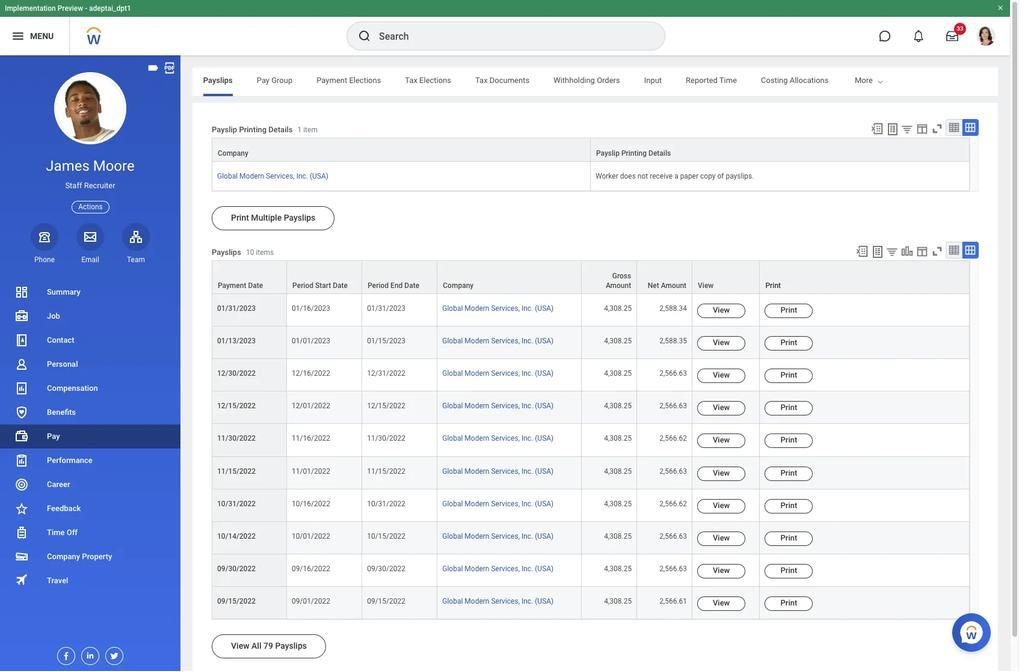 Task type: vqa. For each thing, say whether or not it's contained in the screenshot.


Task type: describe. For each thing, give the bounding box(es) containing it.
export to excel image
[[871, 122, 884, 135]]

company column header
[[212, 138, 591, 163]]

withholding
[[554, 76, 595, 85]]

staff recruiter
[[65, 181, 115, 190]]

travel
[[47, 577, 68, 586]]

list containing summary
[[0, 281, 181, 594]]

payslips right multiple
[[284, 213, 316, 223]]

print multiple payslips
[[231, 213, 316, 223]]

9 row from the top
[[212, 457, 970, 490]]

payslip printing details
[[597, 149, 671, 158]]

pay for pay group
[[257, 76, 270, 85]]

items
[[256, 249, 274, 257]]

printing for payslip printing details
[[622, 149, 647, 158]]

payslips left pay group on the left top of the page
[[203, 76, 233, 85]]

payment for payment elections
[[317, 76, 347, 85]]

2,566.62 for 11/30/2022
[[660, 435, 688, 443]]

5 row from the top
[[212, 327, 970, 360]]

view for 9th view button from the bottom
[[713, 338, 730, 348]]

view button
[[693, 261, 760, 294]]

expand/collapse chart image
[[901, 245, 914, 258]]

justify image
[[11, 29, 25, 43]]

row containing gross amount
[[212, 261, 970, 294]]

details for payslip printing details
[[649, 149, 671, 158]]

tab list containing payslips
[[0, 67, 829, 96]]

export to worksheets image
[[886, 122, 901, 137]]

time off link
[[0, 521, 181, 545]]

13 row from the top
[[212, 587, 970, 620]]

pay image
[[14, 430, 29, 444]]

end
[[391, 282, 403, 290]]

print for tenth print button from the top of the page
[[781, 599, 798, 608]]

pay for pay
[[47, 432, 60, 441]]

print for 6th print button from the bottom
[[781, 436, 798, 445]]

actions
[[78, 203, 103, 211]]

view printable version (pdf) image
[[163, 61, 176, 75]]

2 view button from the top
[[698, 337, 746, 351]]

multiple
[[251, 213, 282, 223]]

james
[[46, 158, 90, 175]]

row containing company
[[212, 138, 970, 163]]

allocations
[[790, 76, 829, 85]]

notifications large image
[[913, 30, 925, 42]]

01/15/2023
[[367, 337, 406, 346]]

phone james moore element
[[31, 255, 58, 265]]

pay link
[[0, 425, 181, 449]]

print for 6th print button from the top of the page
[[781, 469, 798, 478]]

11/16/2022
[[292, 435, 330, 443]]

implementation
[[5, 4, 56, 13]]

5 view button from the top
[[698, 434, 746, 449]]

profile logan mcneil image
[[977, 26, 996, 48]]

6 view button from the top
[[698, 467, 746, 481]]

payment for payment date
[[218, 282, 246, 290]]

payment date button
[[213, 261, 287, 294]]

net
[[648, 282, 660, 290]]

2 01/31/2023 from the left
[[367, 305, 406, 313]]

4,308.25 for 11/15/2022
[[605, 467, 632, 476]]

time off
[[47, 529, 78, 538]]

payment date
[[218, 282, 263, 290]]

2 click to view/edit grid preferences image from the top
[[916, 245, 930, 258]]

2 09/15/2022 from the left
[[367, 598, 406, 606]]

time off image
[[14, 526, 29, 541]]

2 print button from the top
[[765, 337, 814, 351]]

1 01/31/2023 from the left
[[217, 305, 256, 313]]

print for eighth print button
[[781, 534, 798, 543]]

team link
[[122, 223, 150, 265]]

2 10/31/2022 from the left
[[367, 500, 406, 508]]

company inside navigation pane region
[[47, 553, 80, 562]]

job link
[[0, 305, 181, 329]]

amount for gross
[[606, 282, 632, 290]]

navigation pane region
[[0, 55, 181, 672]]

period start date
[[293, 282, 348, 290]]

toolbar for items
[[851, 242, 979, 261]]

worker
[[596, 172, 619, 181]]

09/16/2022
[[292, 565, 330, 574]]

worker does not receive a paper copy of payslips.
[[596, 172, 755, 181]]

view for view popup button
[[698, 282, 714, 290]]

print for eighth print button from the bottom
[[781, 371, 798, 380]]

tax for tax documents
[[476, 76, 488, 85]]

select to filter grid data image for items
[[886, 246, 899, 258]]

property
[[82, 553, 112, 562]]

payment elections
[[317, 76, 381, 85]]

career link
[[0, 473, 181, 497]]

performance
[[47, 456, 93, 465]]

all
[[252, 642, 262, 651]]

withholding orders
[[554, 76, 620, 85]]

more
[[855, 76, 873, 85]]

gross
[[613, 272, 632, 281]]

feedback
[[47, 504, 81, 514]]

print button
[[761, 261, 970, 294]]

summary link
[[0, 281, 181, 305]]

11/01/2022
[[292, 467, 330, 476]]

2,566.62 for 10/31/2022
[[660, 500, 688, 508]]

team
[[127, 256, 145, 264]]

compensation link
[[0, 377, 181, 401]]

print multiple payslips button
[[212, 207, 335, 231]]

contact link
[[0, 329, 181, 353]]

11 row from the top
[[212, 522, 970, 555]]

personal image
[[14, 358, 29, 372]]

details for payslip printing details 1 item
[[269, 125, 293, 134]]

12 row from the top
[[212, 555, 970, 587]]

payslip printing details 1 item
[[212, 125, 318, 134]]

10/16/2022
[[292, 500, 330, 508]]

9 view button from the top
[[698, 565, 746, 579]]

implementation preview -   adeptai_dpt1
[[5, 4, 131, 13]]

email
[[81, 256, 99, 264]]

phone button
[[31, 223, 58, 265]]

travel link
[[0, 569, 181, 594]]

view for 3rd view button from the top
[[713, 371, 730, 380]]

receive
[[650, 172, 673, 181]]

1 vertical spatial company button
[[438, 261, 582, 294]]

6 row from the top
[[212, 360, 970, 392]]

input
[[645, 76, 662, 85]]

james moore
[[46, 158, 135, 175]]

4,308.25 for 10/31/2022
[[605, 500, 632, 508]]

row containing global modern services, inc. (usa)
[[212, 162, 970, 191]]

1 print button from the top
[[765, 304, 814, 319]]

gross amount
[[606, 272, 632, 290]]

4 view button from the top
[[698, 402, 746, 416]]

expand table image for first table icon from the top of the page
[[965, 122, 977, 134]]

actions button
[[72, 201, 109, 214]]

phone
[[34, 256, 55, 264]]

7 view button from the top
[[698, 499, 746, 514]]

documents
[[490, 76, 530, 85]]

of
[[718, 172, 725, 181]]

12/31/2022
[[367, 370, 406, 378]]

moore
[[93, 158, 135, 175]]

01/16/2023
[[292, 305, 330, 313]]

tag image
[[147, 61, 160, 75]]

1 10/31/2022 from the left
[[217, 500, 256, 508]]

8 row from the top
[[212, 425, 970, 457]]

01/13/2023
[[217, 337, 256, 346]]

menu banner
[[0, 0, 1011, 55]]

net amount
[[648, 282, 687, 290]]

a
[[675, 172, 679, 181]]

4 print button from the top
[[765, 402, 814, 416]]

feedback link
[[0, 497, 181, 521]]

3 print button from the top
[[765, 369, 814, 384]]

1
[[298, 126, 302, 134]]

menu
[[30, 31, 54, 41]]

toolbar for details
[[866, 119, 979, 138]]

company property link
[[0, 545, 181, 569]]

79
[[264, 642, 273, 651]]

payslips left 10
[[212, 248, 241, 257]]

job image
[[14, 309, 29, 324]]



Task type: locate. For each thing, give the bounding box(es) containing it.
company button
[[213, 139, 591, 161], [438, 261, 582, 294]]

10 print button from the top
[[765, 597, 814, 612]]

0 vertical spatial select to filter grid data image
[[901, 123, 914, 135]]

09/01/2022
[[292, 598, 330, 606]]

0 horizontal spatial amount
[[606, 282, 632, 290]]

tab list
[[0, 67, 829, 96]]

printing up does
[[622, 149, 647, 158]]

personal
[[47, 360, 78, 369]]

4,308.25 for 09/30/2022
[[605, 565, 632, 574]]

email button
[[76, 223, 104, 265]]

1 horizontal spatial printing
[[622, 149, 647, 158]]

10/14/2022
[[217, 533, 256, 541]]

0 horizontal spatial company
[[47, 553, 80, 562]]

fullscreen image
[[931, 122, 945, 135], [931, 245, 945, 258]]

8 view button from the top
[[698, 532, 746, 546]]

company right period end date popup button
[[443, 282, 474, 290]]

0 vertical spatial expand table image
[[965, 122, 977, 134]]

0 vertical spatial printing
[[239, 125, 267, 134]]

summary
[[47, 288, 81, 297]]

4,308.25 for 12/15/2022
[[605, 402, 632, 411]]

view for first view button from the bottom of the page
[[713, 599, 730, 608]]

1 vertical spatial pay
[[47, 432, 60, 441]]

7 4,308.25 from the top
[[605, 500, 632, 508]]

select to filter grid data image right export to worksheets image
[[901, 123, 914, 135]]

1 expand table image from the top
[[965, 122, 977, 134]]

team james moore element
[[122, 255, 150, 265]]

0 horizontal spatial payslip
[[212, 125, 237, 134]]

0 vertical spatial time
[[720, 76, 738, 85]]

2 elections from the left
[[420, 76, 452, 85]]

click to view/edit grid preferences image right export to worksheets image
[[916, 122, 930, 135]]

2 table image from the top
[[949, 244, 961, 257]]

costing
[[762, 76, 788, 85]]

period left end
[[368, 282, 389, 290]]

2 4,308.25 from the top
[[605, 337, 632, 346]]

pay inside navigation pane region
[[47, 432, 60, 441]]

1 horizontal spatial 12/15/2022
[[367, 402, 406, 411]]

11/15/2022
[[217, 467, 256, 476], [367, 467, 406, 476]]

1 12/15/2022 from the left
[[217, 402, 256, 411]]

time left off
[[47, 529, 65, 538]]

payment down payslips 10 items
[[218, 282, 246, 290]]

2,566.63 for 09/30/2022
[[660, 565, 688, 574]]

print for 9th print button from the bottom of the page
[[781, 338, 798, 348]]

10 row from the top
[[212, 490, 970, 522]]

0 horizontal spatial 09/30/2022
[[217, 565, 256, 574]]

period inside popup button
[[293, 282, 314, 290]]

4 4,308.25 from the top
[[605, 402, 632, 411]]

2 fullscreen image from the top
[[931, 245, 945, 258]]

date down 10
[[248, 282, 263, 290]]

fullscreen image right export to worksheets image
[[931, 122, 945, 135]]

2 expand table image from the top
[[965, 244, 977, 257]]

twitter image
[[106, 648, 119, 662]]

1 horizontal spatial payslip
[[597, 149, 620, 158]]

1 horizontal spatial time
[[720, 76, 738, 85]]

date right start
[[333, 282, 348, 290]]

group
[[272, 76, 293, 85]]

print for fourth print button from the top of the page
[[781, 404, 798, 413]]

fullscreen image right expand/collapse chart image
[[931, 245, 945, 258]]

0 horizontal spatial 01/31/2023
[[217, 305, 256, 313]]

tax documents
[[476, 76, 530, 85]]

1 horizontal spatial 09/30/2022
[[367, 565, 406, 574]]

1 vertical spatial printing
[[622, 149, 647, 158]]

view button
[[698, 304, 746, 319], [698, 337, 746, 351], [698, 369, 746, 384], [698, 402, 746, 416], [698, 434, 746, 449], [698, 467, 746, 481], [698, 499, 746, 514], [698, 532, 746, 546], [698, 565, 746, 579], [698, 597, 746, 612]]

period inside popup button
[[368, 282, 389, 290]]

1 vertical spatial toolbar
[[851, 242, 979, 261]]

0 horizontal spatial elections
[[349, 76, 381, 85]]

job
[[47, 312, 60, 321]]

date inside period start date popup button
[[333, 282, 348, 290]]

1 vertical spatial select to filter grid data image
[[886, 246, 899, 258]]

printing
[[239, 125, 267, 134], [622, 149, 647, 158]]

date right end
[[405, 282, 420, 290]]

1 fullscreen image from the top
[[931, 122, 945, 135]]

2,566.63 for 12/31/2022
[[660, 370, 688, 378]]

view all 79 payslips button
[[212, 635, 326, 659]]

0 vertical spatial payment
[[317, 76, 347, 85]]

2 horizontal spatial date
[[405, 282, 420, 290]]

close environment banner image
[[998, 4, 1005, 11]]

0 horizontal spatial printing
[[239, 125, 267, 134]]

performance image
[[14, 454, 29, 468]]

email james moore element
[[76, 255, 104, 265]]

1 horizontal spatial period
[[368, 282, 389, 290]]

view team image
[[129, 230, 143, 244]]

4,308.25 for 01/15/2023
[[605, 337, 632, 346]]

payment
[[317, 76, 347, 85], [218, 282, 246, 290]]

2 tax from the left
[[476, 76, 488, 85]]

1 vertical spatial 2,566.62
[[660, 500, 688, 508]]

view for 4th view button from the bottom of the page
[[713, 501, 730, 510]]

facebook image
[[58, 648, 71, 662]]

0 horizontal spatial 12/15/2022
[[217, 402, 256, 411]]

feedback image
[[14, 502, 29, 517]]

2,566.63
[[660, 370, 688, 378], [660, 402, 688, 411], [660, 467, 688, 476], [660, 533, 688, 541], [660, 565, 688, 574]]

summary image
[[14, 285, 29, 300]]

1 vertical spatial time
[[47, 529, 65, 538]]

printing left the 1
[[239, 125, 267, 134]]

1 horizontal spatial date
[[333, 282, 348, 290]]

1 period from the left
[[293, 282, 314, 290]]

pay left the group
[[257, 76, 270, 85]]

0 horizontal spatial select to filter grid data image
[[886, 246, 899, 258]]

payslips.
[[726, 172, 755, 181]]

1 horizontal spatial amount
[[661, 282, 687, 290]]

1 horizontal spatial 01/31/2023
[[367, 305, 406, 313]]

1 date from the left
[[248, 282, 263, 290]]

view for 10th view button from the bottom of the page
[[713, 306, 730, 315]]

printing inside popup button
[[622, 149, 647, 158]]

1 horizontal spatial tax
[[476, 76, 488, 85]]

0 horizontal spatial 10/31/2022
[[217, 500, 256, 508]]

click to view/edit grid preferences image right expand/collapse chart image
[[916, 245, 930, 258]]

4 2,566.63 from the top
[[660, 533, 688, 541]]

view
[[698, 282, 714, 290], [713, 306, 730, 315], [713, 338, 730, 348], [713, 371, 730, 380], [713, 404, 730, 413], [713, 436, 730, 445], [713, 469, 730, 478], [713, 501, 730, 510], [713, 534, 730, 543], [713, 566, 730, 575], [713, 599, 730, 608], [231, 642, 250, 651]]

0 vertical spatial pay
[[257, 76, 270, 85]]

select to filter grid data image for details
[[901, 123, 914, 135]]

company property
[[47, 553, 112, 562]]

print for 4th print button from the bottom of the page
[[781, 501, 798, 510]]

4 row from the top
[[212, 294, 970, 327]]

export to worksheets image
[[871, 245, 886, 260]]

1 horizontal spatial 11/15/2022
[[367, 467, 406, 476]]

1 horizontal spatial company
[[218, 149, 249, 158]]

career image
[[14, 478, 29, 492]]

3 date from the left
[[405, 282, 420, 290]]

2 vertical spatial company
[[47, 553, 80, 562]]

0 horizontal spatial 09/15/2022
[[217, 598, 256, 606]]

company down payslip printing details 1 item
[[218, 149, 249, 158]]

company down time off
[[47, 553, 80, 562]]

10 4,308.25 from the top
[[605, 598, 632, 606]]

1 horizontal spatial pay
[[257, 76, 270, 85]]

1 vertical spatial fullscreen image
[[931, 245, 945, 258]]

33 button
[[940, 23, 967, 49]]

payslip inside payslip printing details popup button
[[597, 149, 620, 158]]

6 4,308.25 from the top
[[605, 467, 632, 476]]

0 vertical spatial toolbar
[[866, 119, 979, 138]]

1 click to view/edit grid preferences image from the top
[[916, 122, 930, 135]]

start
[[315, 282, 331, 290]]

expand table image
[[965, 122, 977, 134], [965, 244, 977, 257]]

payslip for payslip printing details 1 item
[[212, 125, 237, 134]]

2 date from the left
[[333, 282, 348, 290]]

print
[[231, 213, 249, 223], [766, 282, 781, 290], [781, 306, 798, 315], [781, 338, 798, 348], [781, 371, 798, 380], [781, 404, 798, 413], [781, 436, 798, 445], [781, 469, 798, 478], [781, 501, 798, 510], [781, 534, 798, 543], [781, 566, 798, 575], [781, 599, 798, 608]]

01/31/2023 down the period end date
[[367, 305, 406, 313]]

1 horizontal spatial elections
[[420, 76, 452, 85]]

1 vertical spatial table image
[[949, 244, 961, 257]]

33
[[957, 25, 964, 32]]

view for 4th view button
[[713, 404, 730, 413]]

date for period end date
[[405, 282, 420, 290]]

1 4,308.25 from the top
[[605, 305, 632, 313]]

2 amount from the left
[[661, 282, 687, 290]]

4,308.25 for 11/30/2022
[[605, 435, 632, 443]]

1 table image from the top
[[949, 122, 961, 134]]

2 11/30/2022 from the left
[[367, 435, 406, 443]]

09/30/2022 down 10/15/2022
[[367, 565, 406, 574]]

payment right the group
[[317, 76, 347, 85]]

tax elections
[[405, 76, 452, 85]]

0 horizontal spatial period
[[293, 282, 314, 290]]

services,
[[266, 172, 295, 181], [492, 305, 520, 313], [492, 337, 520, 346], [492, 370, 520, 378], [492, 402, 520, 411], [492, 435, 520, 443], [492, 467, 520, 476], [492, 500, 520, 508], [492, 533, 520, 541], [492, 565, 520, 574], [492, 598, 520, 606]]

6 print button from the top
[[765, 467, 814, 481]]

global
[[217, 172, 238, 181], [443, 305, 463, 313], [443, 337, 463, 346], [443, 370, 463, 378], [443, 402, 463, 411], [443, 435, 463, 443], [443, 467, 463, 476], [443, 500, 463, 508], [443, 533, 463, 541], [443, 565, 463, 574], [443, 598, 463, 606]]

contact image
[[14, 334, 29, 348]]

tax for tax elections
[[405, 76, 418, 85]]

elections for payment elections
[[349, 76, 381, 85]]

payslips right the 79
[[275, 642, 307, 651]]

amount for net
[[661, 282, 687, 290]]

1 09/30/2022 from the left
[[217, 565, 256, 574]]

10 view button from the top
[[698, 597, 746, 612]]

12/15/2022 down 12/31/2022
[[367, 402, 406, 411]]

5 2,566.63 from the top
[[660, 565, 688, 574]]

linkedin image
[[82, 648, 95, 661]]

12/15/2022 down 12/30/2022
[[217, 402, 256, 411]]

0 horizontal spatial tax
[[405, 76, 418, 85]]

0 horizontal spatial time
[[47, 529, 65, 538]]

1 vertical spatial expand table image
[[965, 244, 977, 257]]

09/30/2022 down 10/14/2022
[[217, 565, 256, 574]]

does
[[621, 172, 636, 181]]

3 4,308.25 from the top
[[605, 370, 632, 378]]

print inside popup button
[[766, 282, 781, 290]]

view for 8th view button from the top
[[713, 534, 730, 543]]

2 11/15/2022 from the left
[[367, 467, 406, 476]]

4,308.25 for 12/31/2022
[[605, 370, 632, 378]]

2,566.63 for 11/15/2022
[[660, 467, 688, 476]]

view for fifth view button from the top
[[713, 436, 730, 445]]

date
[[248, 282, 263, 290], [333, 282, 348, 290], [405, 282, 420, 290]]

select to filter grid data image right export to worksheets icon at the top
[[886, 246, 899, 258]]

2,588.35
[[660, 337, 688, 346]]

item
[[304, 126, 318, 134]]

compensation
[[47, 384, 98, 393]]

3 2,566.63 from the top
[[660, 467, 688, 476]]

date inside period end date popup button
[[405, 282, 420, 290]]

expand table image for 1st table icon from the bottom
[[965, 244, 977, 257]]

print for ninth print button from the top
[[781, 566, 798, 575]]

date for period start date
[[333, 282, 348, 290]]

company button inside column header
[[213, 139, 591, 161]]

1 vertical spatial company
[[443, 282, 474, 290]]

phone image
[[36, 230, 53, 244]]

1 horizontal spatial details
[[649, 149, 671, 158]]

1 horizontal spatial payment
[[317, 76, 347, 85]]

2 row from the top
[[212, 162, 970, 191]]

4,308.25
[[605, 305, 632, 313], [605, 337, 632, 346], [605, 370, 632, 378], [605, 402, 632, 411], [605, 435, 632, 443], [605, 467, 632, 476], [605, 500, 632, 508], [605, 533, 632, 541], [605, 565, 632, 574], [605, 598, 632, 606]]

mail image
[[83, 230, 98, 244]]

8 print button from the top
[[765, 532, 814, 546]]

payment inside popup button
[[218, 282, 246, 290]]

payslips 10 items
[[212, 248, 274, 257]]

8 4,308.25 from the top
[[605, 533, 632, 541]]

period start date button
[[287, 261, 362, 294]]

1 11/30/2022 from the left
[[217, 435, 256, 443]]

5 print button from the top
[[765, 434, 814, 449]]

print for tenth print button from the bottom of the page
[[781, 306, 798, 315]]

elections
[[349, 76, 381, 85], [420, 76, 452, 85]]

net amount button
[[638, 261, 692, 294]]

1 horizontal spatial 11/30/2022
[[367, 435, 406, 443]]

9 print button from the top
[[765, 565, 814, 579]]

1 vertical spatial click to view/edit grid preferences image
[[916, 245, 930, 258]]

0 horizontal spatial pay
[[47, 432, 60, 441]]

amount down gross
[[606, 282, 632, 290]]

4,308.25 for 10/15/2022
[[605, 533, 632, 541]]

view for 5th view button from the bottom
[[713, 469, 730, 478]]

3 view button from the top
[[698, 369, 746, 384]]

view all 79 payslips
[[231, 642, 307, 651]]

2 09/30/2022 from the left
[[367, 565, 406, 574]]

7 row from the top
[[212, 392, 970, 425]]

search image
[[358, 29, 372, 43]]

print for print popup button
[[766, 282, 781, 290]]

company property image
[[14, 550, 29, 565]]

7 print button from the top
[[765, 499, 814, 514]]

view for ninth view button
[[713, 566, 730, 575]]

4,308.25 for 09/15/2022
[[605, 598, 632, 606]]

0 vertical spatial company button
[[213, 139, 591, 161]]

1 horizontal spatial 09/15/2022
[[367, 598, 406, 606]]

personal link
[[0, 353, 181, 377]]

2 2,566.63 from the top
[[660, 402, 688, 411]]

0 vertical spatial fullscreen image
[[931, 122, 945, 135]]

1 horizontal spatial select to filter grid data image
[[901, 123, 914, 135]]

time inside navigation pane region
[[47, 529, 65, 538]]

list
[[0, 281, 181, 594]]

Search Workday  search field
[[379, 23, 641, 49]]

1 2,566.62 from the top
[[660, 435, 688, 443]]

1 view button from the top
[[698, 304, 746, 319]]

pay down benefits
[[47, 432, 60, 441]]

5 4,308.25 from the top
[[605, 435, 632, 443]]

orders
[[597, 76, 620, 85]]

click to view/edit grid preferences image
[[916, 122, 930, 135], [916, 245, 930, 258]]

contact
[[47, 336, 74, 345]]

period
[[293, 282, 314, 290], [368, 282, 389, 290]]

period for period end date
[[368, 282, 389, 290]]

2,588.34
[[660, 305, 688, 313]]

10
[[246, 249, 254, 257]]

0 horizontal spatial date
[[248, 282, 263, 290]]

2,566.63 for 12/15/2022
[[660, 402, 688, 411]]

2,566.61
[[660, 598, 688, 606]]

preview
[[58, 4, 83, 13]]

row
[[212, 138, 970, 163], [212, 162, 970, 191], [212, 261, 970, 294], [212, 294, 970, 327], [212, 327, 970, 360], [212, 360, 970, 392], [212, 392, 970, 425], [212, 425, 970, 457], [212, 457, 970, 490], [212, 490, 970, 522], [212, 522, 970, 555], [212, 555, 970, 587], [212, 587, 970, 620]]

details inside popup button
[[649, 149, 671, 158]]

print button
[[765, 304, 814, 319], [765, 337, 814, 351], [765, 369, 814, 384], [765, 402, 814, 416], [765, 434, 814, 449], [765, 467, 814, 481], [765, 499, 814, 514], [765, 532, 814, 546], [765, 565, 814, 579], [765, 597, 814, 612]]

payslip for payslip printing details
[[597, 149, 620, 158]]

0 vertical spatial table image
[[949, 122, 961, 134]]

period for period start date
[[293, 282, 314, 290]]

global modern services, inc. (usa) link
[[217, 170, 329, 181], [443, 302, 554, 313], [443, 335, 554, 346], [443, 367, 554, 378], [443, 400, 554, 411], [443, 433, 554, 443], [443, 465, 554, 476], [443, 498, 554, 508], [443, 530, 554, 541], [443, 563, 554, 574], [443, 595, 554, 606]]

0 horizontal spatial 11/30/2022
[[217, 435, 256, 443]]

1 tax from the left
[[405, 76, 418, 85]]

elections for tax elections
[[420, 76, 452, 85]]

details up receive on the right
[[649, 149, 671, 158]]

time right reported
[[720, 76, 738, 85]]

benefits
[[47, 408, 76, 417]]

10/01/2022
[[292, 533, 330, 541]]

view inside popup button
[[698, 282, 714, 290]]

2 horizontal spatial company
[[443, 282, 474, 290]]

toolbar
[[866, 119, 979, 138], [851, 242, 979, 261]]

period end date
[[368, 282, 420, 290]]

1 row from the top
[[212, 138, 970, 163]]

inc.
[[297, 172, 308, 181], [522, 305, 534, 313], [522, 337, 534, 346], [522, 370, 534, 378], [522, 402, 534, 411], [522, 435, 534, 443], [522, 467, 534, 476], [522, 500, 534, 508], [522, 533, 534, 541], [522, 565, 534, 574], [522, 598, 534, 606]]

0 vertical spatial payslip
[[212, 125, 237, 134]]

1 2,566.63 from the top
[[660, 370, 688, 378]]

1 vertical spatial payment
[[218, 282, 246, 290]]

0 vertical spatial company
[[218, 149, 249, 158]]

3 row from the top
[[212, 261, 970, 294]]

0 horizontal spatial details
[[269, 125, 293, 134]]

0 horizontal spatial 11/15/2022
[[217, 467, 256, 476]]

amount
[[606, 282, 632, 290], [661, 282, 687, 290]]

export to excel image
[[856, 245, 869, 258]]

reported
[[686, 76, 718, 85]]

10/31/2022 up 10/15/2022
[[367, 500, 406, 508]]

benefits image
[[14, 406, 29, 420]]

1 vertical spatial payslip
[[597, 149, 620, 158]]

01/31/2023 down payment date
[[217, 305, 256, 313]]

career
[[47, 480, 70, 489]]

1 vertical spatial details
[[649, 149, 671, 158]]

inbox large image
[[947, 30, 959, 42]]

12/01/2022
[[292, 402, 330, 411]]

2 period from the left
[[368, 282, 389, 290]]

printing for payslip printing details 1 item
[[239, 125, 267, 134]]

10/31/2022 up 10/14/2022
[[217, 500, 256, 508]]

1 horizontal spatial 10/31/2022
[[367, 500, 406, 508]]

(usa)
[[310, 172, 329, 181], [535, 305, 554, 313], [535, 337, 554, 346], [535, 370, 554, 378], [535, 402, 554, 411], [535, 435, 554, 443], [535, 467, 554, 476], [535, 500, 554, 508], [535, 533, 554, 541], [535, 565, 554, 574], [535, 598, 554, 606]]

1 elections from the left
[[349, 76, 381, 85]]

adeptai_dpt1
[[89, 4, 131, 13]]

compensation image
[[14, 382, 29, 396]]

details left the 1
[[269, 125, 293, 134]]

table image
[[949, 122, 961, 134], [949, 244, 961, 257]]

performance link
[[0, 449, 181, 473]]

pay
[[257, 76, 270, 85], [47, 432, 60, 441]]

2,566.62
[[660, 435, 688, 443], [660, 500, 688, 508]]

period end date button
[[363, 261, 437, 294]]

company inside column header
[[218, 149, 249, 158]]

paper
[[681, 172, 699, 181]]

2,566.63 for 10/15/2022
[[660, 533, 688, 541]]

select to filter grid data image
[[901, 123, 914, 135], [886, 246, 899, 258]]

time
[[720, 76, 738, 85], [47, 529, 65, 538]]

0 horizontal spatial payment
[[218, 282, 246, 290]]

global modern services, inc. (usa)
[[217, 172, 329, 181], [443, 305, 554, 313], [443, 337, 554, 346], [443, 370, 554, 378], [443, 402, 554, 411], [443, 435, 554, 443], [443, 467, 554, 476], [443, 500, 554, 508], [443, 533, 554, 541], [443, 565, 554, 574], [443, 598, 554, 606]]

menu button
[[0, 17, 69, 55]]

1 amount from the left
[[606, 282, 632, 290]]

1 09/15/2022 from the left
[[217, 598, 256, 606]]

0 vertical spatial click to view/edit grid preferences image
[[916, 122, 930, 135]]

amount right net
[[661, 282, 687, 290]]

details
[[269, 125, 293, 134], [649, 149, 671, 158]]

2 12/15/2022 from the left
[[367, 402, 406, 411]]

period left start
[[293, 282, 314, 290]]

payslip printing details button
[[591, 139, 970, 161]]

9 4,308.25 from the top
[[605, 565, 632, 574]]

reported time
[[686, 76, 738, 85]]

4,308.25 for 01/31/2023
[[605, 305, 632, 313]]

0 vertical spatial details
[[269, 125, 293, 134]]

1 11/15/2022 from the left
[[217, 467, 256, 476]]

0 vertical spatial 2,566.62
[[660, 435, 688, 443]]

travel image
[[14, 573, 29, 588]]

2 2,566.62 from the top
[[660, 500, 688, 508]]

-
[[85, 4, 87, 13]]

12/16/2022
[[292, 370, 330, 378]]

10/31/2022
[[217, 500, 256, 508], [367, 500, 406, 508]]

gross amount button
[[582, 261, 637, 294]]

date inside payment date popup button
[[248, 282, 263, 290]]



